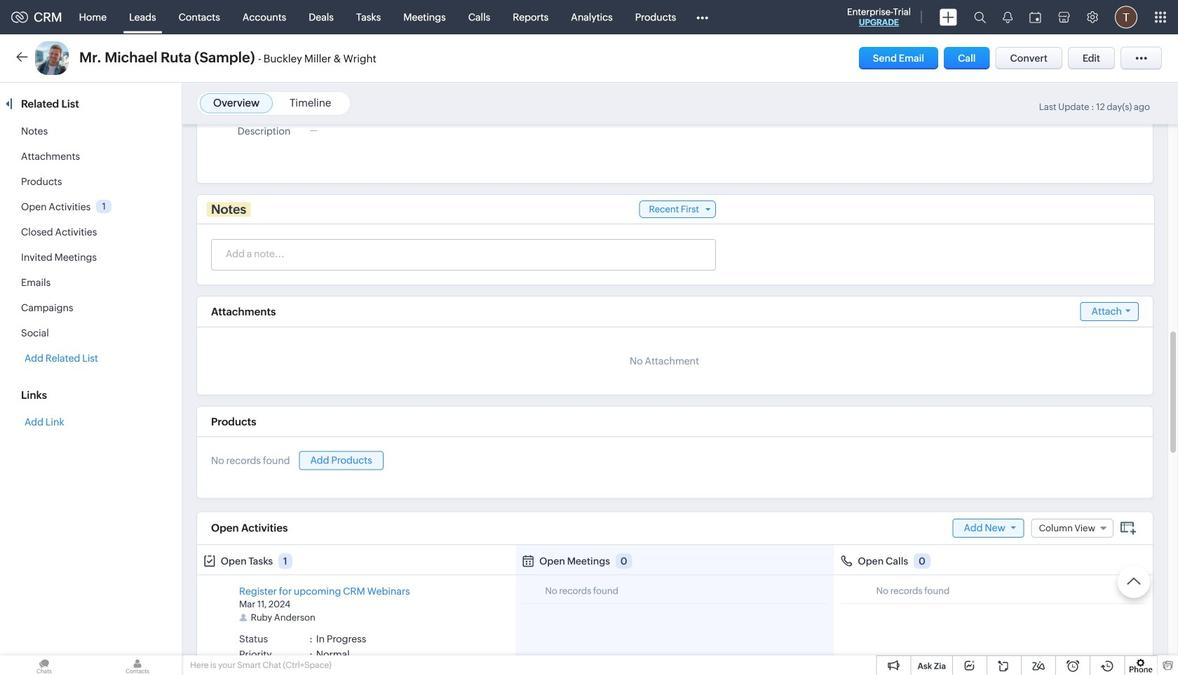 Task type: describe. For each thing, give the bounding box(es) containing it.
calendar image
[[1030, 12, 1042, 23]]

profile image
[[1115, 6, 1138, 28]]

search image
[[974, 11, 986, 23]]

Add a note... field
[[212, 247, 715, 261]]

Other Modules field
[[688, 6, 718, 28]]

search element
[[966, 0, 995, 34]]

create menu element
[[932, 0, 966, 34]]

contacts image
[[93, 656, 182, 676]]

signals element
[[995, 0, 1021, 34]]



Task type: locate. For each thing, give the bounding box(es) containing it.
chats image
[[0, 656, 88, 676]]

logo image
[[11, 12, 28, 23]]

profile element
[[1107, 0, 1146, 34]]

None field
[[1032, 519, 1114, 538]]

create menu image
[[940, 9, 958, 26]]

signals image
[[1003, 11, 1013, 23]]



Task type: vqa. For each thing, say whether or not it's contained in the screenshot.
Profile image on the right top
yes



